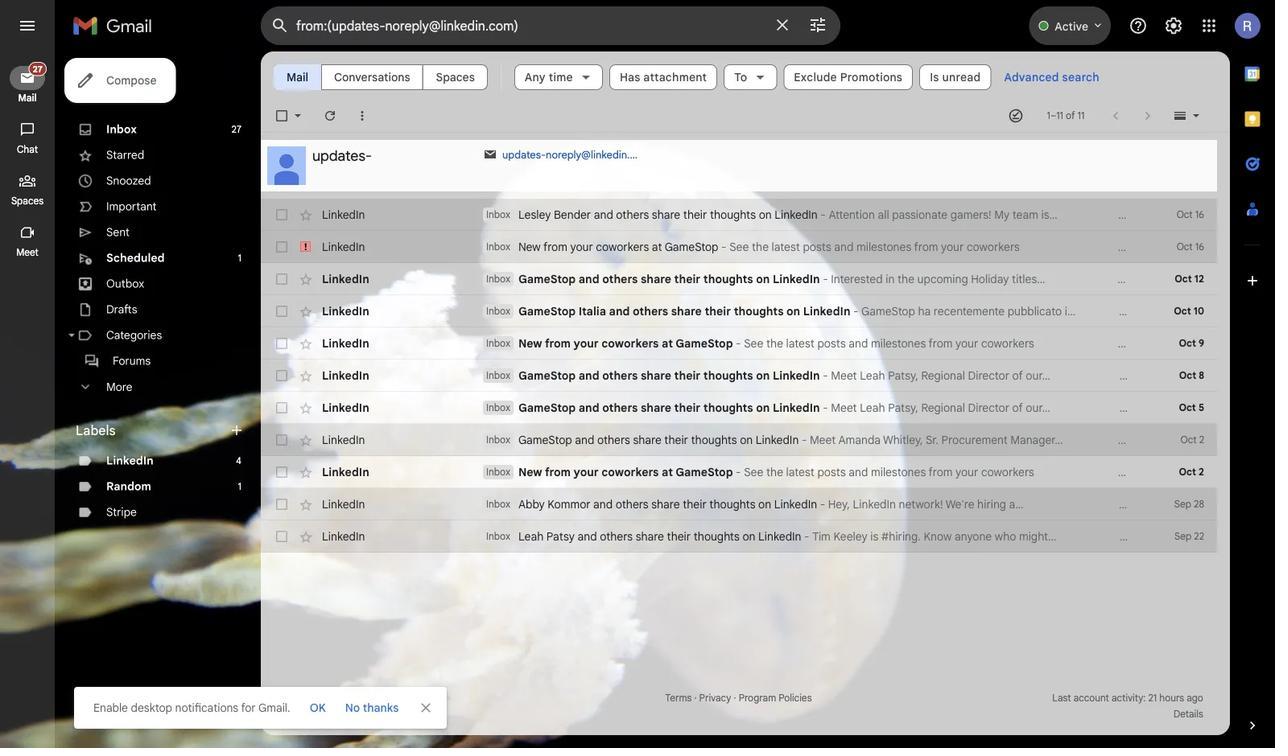 Task type: describe. For each thing, give the bounding box(es) containing it.
navigation containing mail
[[0, 52, 56, 749]]

1 director from the top
[[968, 369, 1010, 383]]

5
[[1199, 402, 1205, 414]]

1 for scheduled
[[238, 252, 242, 265]]

inbox gamestop and others share their thoughts on linkedin - meet amanda whitley, sr. procurement manager… ͏ ͏ ͏ ͏ ͏ ͏ ͏ ͏ ͏ ͏ ͏ ͏ ͏ ͏ ͏  ͏ ͏ ͏ ͏ ͏ ͏ ͏ ͏ ͏ ͏ ͏ ͏ ͏ ͏ ͏ ͏ ͏ ͏ ͏ ͏ ͏ ͏ ͏ ͏ ͏ ͏ ͏ ͏ ͏ ͏ ͏ ͏ ͏ ͏ ͏ ͏ ͏ ͏  ͏ ͏ ͏ ͏ ͏ ͏ ͏ ͏ ͏ ͏ ͏ ͏ ͏ ͏ ͏ ͏ ͏ ͏ ͏ ͏ ͏
[[486, 433, 1276, 447]]

any time
[[525, 70, 573, 84]]

titles…
[[1012, 272, 1046, 286]]

recentemente
[[934, 304, 1005, 318]]

forums link
[[113, 354, 151, 368]]

stripe
[[106, 506, 137, 520]]

anyone
[[955, 530, 992, 544]]

Search in mail search field
[[261, 6, 841, 45]]

inbox lesley bender and others share their thoughts on linkedin - attention all passionate gamers! my team is… ͏ ͏ ͏ ͏ ͏ ͏ ͏ ͏ ͏ ͏ ͏ ͏ ͏ ͏ ͏  ͏ ͏ ͏ ͏ ͏ ͏ ͏ ͏ ͏ ͏ ͏ ͏ ͏ ͏ ͏ ͏ ͏ ͏ ͏ ͏ ͏ ͏ ͏ ͏ ͏ ͏ ͏ ͏ ͏ ͏ ͏ ͏ ͏ ͏ ͏ ͏ ͏ ͏  ͏ ͏ ͏ ͏ ͏ ͏ ͏ ͏ ͏ ͏ ͏ ͏ ͏ ͏ ͏ ͏ ͏ ͏ ͏ ͏ ͏ ͏ ͏
[[486, 208, 1276, 222]]

2 · from the left
[[734, 693, 736, 705]]

of inside footer
[[312, 709, 321, 721]]

1 for random
[[238, 481, 242, 493]]

time
[[549, 70, 573, 84]]

oct 8
[[1179, 370, 1205, 382]]

is
[[871, 530, 879, 544]]

conversations button
[[321, 63, 423, 92]]

inbox inside the inbox abby kommor and others share their thoughts on linkedin - hey, linkedin network! we're hiring a… ͏ ͏ ͏ ͏ ͏ ͏ ͏ ͏ ͏ ͏ ͏ ͏ ͏ ͏ ͏ ͏ ͏ ͏  ͏ ͏ ͏ ͏ ͏ ͏ ͏ ͏ ͏ ͏ ͏ ͏ ͏ ͏ ͏ ͏ ͏ ͏ ͏ ͏ ͏ ͏ ͏ ͏ ͏ ͏ ͏ ͏ ͏ ͏ ͏ ͏ ͏ ͏ ͏ ͏ ͏ ͏  ͏ ͏ ͏ ͏ ͏ ͏ ͏ ͏ ͏ ͏ ͏ ͏ ͏ ͏ ͏ ͏ ͏ ͏ ͏ ͏ ͏ ͏ ͏
[[486, 499, 510, 511]]

oct 16 for attention all passionate gamers! my team is… ͏ ͏ ͏ ͏ ͏ ͏ ͏ ͏ ͏ ͏ ͏ ͏ ͏ ͏ ͏  ͏ ͏ ͏ ͏ ͏ ͏ ͏ ͏ ͏ ͏ ͏ ͏ ͏ ͏ ͏ ͏ ͏ ͏ ͏ ͏ ͏ ͏ ͏ ͏ ͏ ͏ ͏ ͏ ͏ ͏ ͏ ͏ ͏ ͏ ͏ ͏ ͏ ͏  ͏ ͏ ͏ ͏ ͏ ͏ ͏ ͏ ͏ ͏ ͏ ͏ ͏ ͏ ͏ ͏ ͏ ͏ ͏ ͏ ͏ ͏ ͏
[[1177, 209, 1205, 221]]

1 horizontal spatial 27
[[231, 124, 242, 136]]

tim
[[813, 530, 831, 544]]

has attachment
[[620, 70, 707, 84]]

exclude promotions
[[794, 70, 903, 84]]

enable
[[93, 701, 128, 715]]

advanced search
[[1005, 70, 1100, 84]]

policies
[[779, 693, 812, 705]]

8
[[1199, 370, 1205, 382]]

updates-
[[502, 148, 546, 161]]

outbox
[[106, 277, 144, 291]]

details
[[1174, 709, 1204, 721]]

28
[[1194, 499, 1205, 511]]

oct 5
[[1179, 402, 1205, 414]]

inbox inside inbox gamestop and others share their thoughts on linkedin - interested in the upcoming holiday titles… ͏ ͏ ͏ ͏ ͏ ͏ ͏ ͏ ͏ ͏ ͏ ͏ ͏ ͏ ͏ ͏  ͏ ͏ ͏ ͏ ͏ ͏ ͏ ͏ ͏ ͏ ͏ ͏ ͏ ͏ ͏ ͏ ͏ ͏ ͏ ͏ ͏ ͏ ͏ ͏ ͏ ͏ ͏ ͏ ͏ ͏ ͏ ͏ ͏ ͏ ͏ ͏ ͏ ͏  ͏ ͏ ͏ ͏ ͏ ͏ ͏ ͏ ͏ ͏ ͏ ͏ ͏ ͏ ͏ ͏ ͏ ͏ ͏ ͏ ͏ ͏ ͏ ͏ ͏
[[486, 273, 510, 285]]

sr.
[[926, 433, 939, 447]]

labels heading
[[76, 423, 229, 439]]

milestones for oct 9
[[871, 337, 926, 351]]

0 vertical spatial posts
[[803, 240, 832, 254]]

alert containing enable desktop notifications for gmail.
[[26, 37, 1250, 730]]

terms · privacy · program policies
[[665, 693, 812, 705]]

2 director from the top
[[968, 401, 1010, 415]]

network!
[[899, 498, 943, 512]]

sep 22
[[1175, 531, 1205, 543]]

follow link to manage storage image
[[379, 707, 395, 723]]

your up we're
[[956, 465, 979, 480]]

more image
[[354, 108, 370, 124]]

chat
[[17, 144, 38, 156]]

support image
[[1129, 16, 1148, 35]]

might…
[[1019, 530, 1057, 544]]

27 link
[[10, 62, 47, 90]]

inbox inside inbox gamestop and others share their thoughts on linkedin - meet amanda whitley, sr. procurement manager… ͏ ͏ ͏ ͏ ͏ ͏ ͏ ͏ ͏ ͏ ͏ ͏ ͏ ͏ ͏  ͏ ͏ ͏ ͏ ͏ ͏ ͏ ͏ ͏ ͏ ͏ ͏ ͏ ͏ ͏ ͏ ͏ ͏ ͏ ͏ ͏ ͏ ͏ ͏ ͏ ͏ ͏ ͏ ͏ ͏ ͏ ͏ ͏ ͏ ͏ ͏ ͏ ͏  ͏ ͏ ͏ ͏ ͏ ͏ ͏ ͏ ͏ ͏ ͏ ͏ ͏ ͏ ͏ ͏ ͏ ͏ ͏ ͏ ͏
[[486, 434, 510, 447]]

a…
[[1009, 498, 1024, 512]]

0.02
[[274, 709, 294, 721]]

2 11 from the left
[[1078, 110, 1085, 122]]

1 2 from the top
[[1200, 434, 1205, 447]]

1 regional from the top
[[922, 369, 965, 383]]

1 our… from the top
[[1026, 369, 1051, 383]]

see for oct 9
[[744, 337, 764, 351]]

inbox inside inbox lesley bender and others share their thoughts on linkedin - attention all passionate gamers! my team is… ͏ ͏ ͏ ͏ ͏ ͏ ͏ ͏ ͏ ͏ ͏ ͏ ͏ ͏ ͏  ͏ ͏ ͏ ͏ ͏ ͏ ͏ ͏ ͏ ͏ ͏ ͏ ͏ ͏ ͏ ͏ ͏ ͏ ͏ ͏ ͏ ͏ ͏ ͏ ͏ ͏ ͏ ͏ ͏ ͏ ͏ ͏ ͏ ͏ ͏ ͏ ͏ ͏  ͏ ͏ ͏ ͏ ͏ ͏ ͏ ͏ ͏ ͏ ͏ ͏ ͏ ͏ ͏ ͏ ͏ ͏ ͏ ͏ ͏ ͏ ͏
[[486, 209, 510, 221]]

9 row from the top
[[261, 457, 1245, 489]]

meet inside heading
[[16, 247, 39, 259]]

advanced search options image
[[802, 9, 834, 41]]

last account activity: 21 hours ago details
[[1053, 693, 1204, 721]]

1 11 from the left
[[1057, 110, 1064, 122]]

who
[[995, 530, 1017, 544]]

enable desktop notifications for gmail.
[[93, 701, 290, 715]]

0 vertical spatial see
[[730, 240, 749, 254]]

passionate
[[892, 208, 948, 222]]

–
[[1051, 110, 1057, 122]]

posts for oct 9
[[818, 337, 846, 351]]

snoozed
[[106, 174, 151, 188]]

toggle split pane mode image
[[1172, 108, 1189, 124]]

attachment
[[644, 70, 707, 84]]

your down italia
[[574, 337, 599, 351]]

bender
[[554, 208, 591, 222]]

at for oct 2
[[662, 465, 673, 480]]

latest for oct 2
[[786, 465, 815, 480]]

oct 9
[[1179, 338, 1205, 350]]

scheduled link
[[106, 251, 165, 265]]

0 vertical spatial footer
[[312, 147, 457, 164]]

sent link
[[106, 225, 130, 240]]

no thanks link
[[339, 694, 405, 723]]

0 vertical spatial leah
[[860, 369, 885, 383]]

at for oct 9
[[662, 337, 673, 351]]

offline sync status image
[[1008, 108, 1024, 124]]

see for oct 2
[[744, 465, 764, 480]]

ago
[[1187, 693, 1204, 705]]

1 vertical spatial oct 2
[[1179, 467, 1205, 479]]

2 inbox gamestop and others share their thoughts on linkedin - meet leah patsy, regional director of our… ͏ ͏ ͏ ͏ ͏ ͏ ͏ ͏ ͏ ͏ ͏ ͏ ͏ ͏ ͏ ͏  ͏ ͏ ͏ ͏ ͏ ͏ ͏ ͏ ͏ ͏ ͏ ͏ ͏ ͏ ͏ ͏ ͏ ͏ ͏ ͏ ͏ ͏ ͏ ͏ ͏ ͏ ͏ ͏ ͏ ͏ ͏ ͏ ͏ ͏ ͏ ͏ ͏ ͏  ͏ ͏ ͏ ͏ ͏ ͏ ͏ ͏ ͏ ͏ ͏ ͏ ͏ ͏ ͏ ͏ ͏ ͏ ͏ ͏ ͏ ͏ ͏ ͏ from the top
[[486, 401, 1276, 415]]

1 new from the top
[[519, 240, 541, 254]]

random link
[[106, 480, 151, 494]]

privacy
[[699, 693, 731, 705]]

9
[[1199, 338, 1205, 350]]

15
[[324, 709, 333, 721]]

mail heading
[[0, 92, 55, 105]]

mail inside button
[[287, 70, 308, 84]]

1 gb from the left
[[297, 709, 310, 721]]

pubblicato
[[1008, 304, 1062, 318]]

2 vertical spatial leah
[[519, 530, 544, 544]]

new for oct 2
[[519, 465, 542, 480]]

4 row from the top
[[261, 296, 1276, 328]]

i…
[[1065, 304, 1076, 318]]

to
[[735, 70, 748, 84]]

is unread
[[930, 70, 981, 84]]

0 vertical spatial milestones
[[857, 240, 912, 254]]

patsy
[[547, 530, 575, 544]]

no
[[345, 701, 360, 715]]

spaces heading
[[0, 195, 55, 208]]

6 row from the top
[[261, 360, 1276, 392]]

snoozed link
[[106, 174, 151, 188]]

main menu image
[[18, 16, 37, 35]]

notifications
[[175, 701, 238, 715]]

mail button
[[274, 63, 321, 92]]

oct 12
[[1175, 273, 1205, 285]]

chat heading
[[0, 143, 55, 156]]

has attachment button
[[610, 64, 718, 90]]

outbox link
[[106, 277, 144, 291]]

1 – 11 of 11
[[1047, 110, 1085, 122]]

mail inside mail heading
[[18, 92, 37, 104]]

0 vertical spatial latest
[[772, 240, 800, 254]]

16 for attention all passionate gamers! my team is… ͏ ͏ ͏ ͏ ͏ ͏ ͏ ͏ ͏ ͏ ͏ ͏ ͏ ͏ ͏  ͏ ͏ ͏ ͏ ͏ ͏ ͏ ͏ ͏ ͏ ͏ ͏ ͏ ͏ ͏ ͏ ͏ ͏ ͏ ͏ ͏ ͏ ͏ ͏ ͏ ͏ ͏ ͏ ͏ ͏ ͏ ͏ ͏ ͏ ͏ ͏ ͏ ͏  ͏ ͏ ͏ ͏ ͏ ͏ ͏ ͏ ͏ ͏ ͏ ͏ ͏ ͏ ͏ ͏ ͏ ͏ ͏ ͏ ͏ ͏ ͏
[[1196, 209, 1205, 221]]

interested
[[831, 272, 883, 286]]

spaces button
[[423, 63, 488, 92]]

inbox link
[[106, 122, 137, 136]]

drafts link
[[106, 303, 137, 317]]



Task type: vqa. For each thing, say whether or not it's contained in the screenshot.


Task type: locate. For each thing, give the bounding box(es) containing it.
2 vertical spatial posts
[[818, 465, 846, 480]]

oct 2 up sep 28
[[1179, 467, 1205, 479]]

sep 28
[[1175, 499, 1205, 511]]

· right privacy
[[734, 693, 736, 705]]

for
[[241, 701, 256, 715]]

2 row from the top
[[261, 231, 1231, 263]]

0 vertical spatial spaces
[[436, 70, 475, 84]]

5 row from the top
[[261, 328, 1245, 360]]

1 vertical spatial director
[[968, 401, 1010, 415]]

posts up hey,
[[818, 465, 846, 480]]

1 vertical spatial regional
[[922, 401, 965, 415]]

0 vertical spatial oct 16
[[1177, 209, 1205, 221]]

1 vertical spatial inbox gamestop and others share their thoughts on linkedin - meet leah patsy, regional director of our… ͏ ͏ ͏ ͏ ͏ ͏ ͏ ͏ ͏ ͏ ͏ ͏ ͏ ͏ ͏ ͏  ͏ ͏ ͏ ͏ ͏ ͏ ͏ ͏ ͏ ͏ ͏ ͏ ͏ ͏ ͏ ͏ ͏ ͏ ͏ ͏ ͏ ͏ ͏ ͏ ͏ ͏ ͏ ͏ ͏ ͏ ͏ ͏ ͏ ͏ ͏ ͏ ͏ ͏  ͏ ͏ ͏ ͏ ͏ ͏ ͏ ͏ ͏ ͏ ͏ ͏ ͏ ͏ ͏ ͏ ͏ ͏ ͏ ͏ ͏ ͏ ͏ ͏
[[486, 401, 1276, 415]]

sep for tim keeley is #hiring. know anyone who might… ͏ ͏ ͏ ͏ ͏ ͏ ͏ ͏ ͏ ͏ ͏ ͏ ͏ ͏ ͏  ͏ ͏ ͏ ͏ ͏ ͏ ͏ ͏ ͏ ͏ ͏ ͏ ͏ ͏ ͏ ͏ ͏ ͏ ͏ ͏ ͏ ͏ ͏ ͏ ͏ ͏ ͏ ͏ ͏ ͏ ͏ ͏ ͏ ͏ ͏ ͏ ͏ ͏  ͏ ͏ ͏ ͏ ͏ ͏ ͏ ͏ ͏ ͏ ͏ ͏ ͏ ͏ ͏ ͏ ͏ ͏ ͏ ͏ ͏ ͏ ͏
[[1175, 531, 1192, 543]]

0 horizontal spatial gb
[[297, 709, 310, 721]]

milestones for oct 2
[[871, 465, 926, 480]]

0 horizontal spatial mail
[[18, 92, 37, 104]]

inbox new from your coworkers at gamestop - see the latest posts and milestones from your coworkers ͏ ͏ ͏ ͏ ͏ ͏ ͏ ͏ ͏ ͏  ͏ ͏ ͏ ͏ ͏ ͏ ͏ ͏ ͏ ͏ ͏ ͏ ͏ ͏ ͏ ͏ ͏ ͏ ͏ ͏ ͏ ͏ ͏ ͏ ͏ ͏ ͏ ͏ ͏ ͏ ͏ ͏ ͏ ͏ ͏ ͏ ͏ ͏  ͏ ͏ ͏ ͏ ͏ ͏ ͏ ͏ ͏ ͏ ͏ ͏ ͏ ͏ ͏ ͏ ͏ ͏ ͏ ͏ ͏ ͏ ͏ ͏ ͏ up 'interested'
[[486, 240, 1231, 254]]

latest
[[772, 240, 800, 254], [786, 337, 815, 351], [786, 465, 815, 480]]

21
[[1149, 693, 1157, 705]]

terms
[[665, 693, 692, 705]]

noreply@linkedin.com
[[546, 148, 651, 161]]

1 vertical spatial 27
[[231, 124, 242, 136]]

main content
[[261, 52, 1276, 736]]

0 horizontal spatial spaces
[[11, 195, 44, 207]]

2 vertical spatial at
[[662, 465, 673, 480]]

milestones down 'whitley,'
[[871, 465, 926, 480]]

2 our… from the top
[[1026, 401, 1051, 415]]

spaces inside button
[[436, 70, 475, 84]]

Search in mail text field
[[296, 18, 763, 34]]

0 vertical spatial our…
[[1026, 369, 1051, 383]]

random
[[106, 480, 151, 494]]

milestones down all
[[857, 240, 912, 254]]

hours
[[1160, 693, 1185, 705]]

gb right 15
[[335, 709, 348, 721]]

0 vertical spatial new
[[519, 240, 541, 254]]

1 vertical spatial latest
[[786, 337, 815, 351]]

new for oct 9
[[519, 337, 542, 351]]

11
[[1057, 110, 1064, 122], [1078, 110, 1085, 122]]

gamers!
[[951, 208, 992, 222]]

of down pubblicato
[[1013, 369, 1023, 383]]

0.02 gb of 15 gb used
[[274, 709, 372, 721]]

of right –
[[1066, 110, 1075, 122]]

2 regional from the top
[[922, 401, 965, 415]]

mail
[[287, 70, 308, 84], [18, 92, 37, 104]]

desktop
[[131, 701, 172, 715]]

no thanks
[[345, 701, 399, 715]]

0 vertical spatial 16
[[1196, 209, 1205, 221]]

inbox inside inbox leah patsy and others share their thoughts on linkedin - tim keeley is #hiring. know anyone who might… ͏ ͏ ͏ ͏ ͏ ͏ ͏ ͏ ͏ ͏ ͏ ͏ ͏ ͏ ͏  ͏ ͏ ͏ ͏ ͏ ͏ ͏ ͏ ͏ ͏ ͏ ͏ ͏ ͏ ͏ ͏ ͏ ͏ ͏ ͏ ͏ ͏ ͏ ͏ ͏ ͏ ͏ ͏ ͏ ͏ ͏ ͏ ͏ ͏ ͏ ͏ ͏ ͏  ͏ ͏ ͏ ͏ ͏ ͏ ͏ ͏ ͏ ͏ ͏ ͏ ͏ ͏ ͏ ͏ ͏ ͏ ͏ ͏ ͏ ͏ ͏
[[486, 531, 510, 543]]

posts down attention
[[803, 240, 832, 254]]

your up upcoming
[[941, 240, 964, 254]]

whitley,
[[883, 433, 923, 447]]

has
[[620, 70, 641, 84]]

amanda
[[839, 433, 881, 447]]

0 horizontal spatial 27
[[33, 64, 43, 74]]

1 vertical spatial oct 16
[[1177, 241, 1205, 253]]

gamestop
[[665, 240, 719, 254], [519, 272, 576, 286], [519, 304, 576, 318], [862, 304, 916, 318], [676, 337, 733, 351], [519, 369, 576, 383], [519, 401, 576, 415], [519, 433, 572, 447], [676, 465, 733, 480]]

spaces inside 'heading'
[[11, 195, 44, 207]]

milestones down inbox gamestop italia and others share their thoughts on linkedin - gamestop ha recentemente pubblicato i… ͏ ͏ ͏ ͏ ͏ ͏ ͏ ͏ ͏ ͏ ͏ ͏ ͏ ͏ ͏ ͏ ͏ ͏  ͏ ͏ ͏ ͏ ͏ ͏ ͏ ͏ ͏ ͏ ͏ ͏ ͏ ͏ ͏ ͏ ͏ ͏ ͏ ͏ ͏ ͏ ͏ ͏ ͏ ͏ ͏ ͏ ͏ ͏ ͏ ͏ ͏ ͏ ͏ ͏ ͏ ͏  ͏ ͏ ͏ ͏ ͏ ͏ ͏ ͏ ͏ ͏ ͏ ͏ ͏ ͏
[[871, 337, 926, 351]]

abby
[[519, 498, 545, 512]]

search in mail image
[[266, 11, 295, 40]]

inbox new from your coworkers at gamestop - see the latest posts and milestones from your coworkers ͏ ͏ ͏ ͏ ͏ ͏ ͏ ͏ ͏ ͏  ͏ ͏ ͏ ͏ ͏ ͏ ͏ ͏ ͏ ͏ ͏ ͏ ͏ ͏ ͏ ͏ ͏ ͏ ͏ ͏ ͏ ͏ ͏ ͏ ͏ ͏ ͏ ͏ ͏ ͏ ͏ ͏ ͏ ͏ ͏ ͏ ͏ ͏  ͏ ͏ ͏ ͏ ͏ ͏ ͏ ͏ ͏ ͏ ͏ ͏ ͏ ͏ ͏ ͏ ͏ ͏ ͏ ͏ ͏ ͏ ͏ ͏ ͏ up the inbox abby kommor and others share their thoughts on linkedin - hey, linkedin network! we're hiring a… ͏ ͏ ͏ ͏ ͏ ͏ ͏ ͏ ͏ ͏ ͏ ͏ ͏ ͏ ͏ ͏ ͏ ͏  ͏ ͏ ͏ ͏ ͏ ͏ ͏ ͏ ͏ ͏ ͏ ͏ ͏ ͏ ͏ ͏ ͏ ͏ ͏ ͏ ͏ ͏ ͏ ͏ ͏ ͏ ͏ ͏ ͏ ͏ ͏ ͏ ͏ ͏ ͏ ͏ ͏ ͏  ͏ ͏ ͏ ͏ ͏ ͏ ͏ ͏ ͏ ͏ ͏ ͏ ͏ ͏ ͏ ͏ ͏ ͏ ͏ ͏ ͏ ͏ ͏
[[486, 465, 1245, 480]]

is unread button
[[920, 64, 992, 90]]

10 row from the top
[[261, 489, 1252, 521]]

11 down the advanced search popup button at the top right
[[1057, 110, 1064, 122]]

1 inbox gamestop and others share their thoughts on linkedin - meet leah patsy, regional director of our… ͏ ͏ ͏ ͏ ͏ ͏ ͏ ͏ ͏ ͏ ͏ ͏ ͏ ͏ ͏ ͏  ͏ ͏ ͏ ͏ ͏ ͏ ͏ ͏ ͏ ͏ ͏ ͏ ͏ ͏ ͏ ͏ ͏ ͏ ͏ ͏ ͏ ͏ ͏ ͏ ͏ ͏ ͏ ͏ ͏ ͏ ͏ ͏ ͏ ͏ ͏ ͏ ͏ ͏  ͏ ͏ ͏ ͏ ͏ ͏ ͏ ͏ ͏ ͏ ͏ ͏ ͏ ͏ ͏ ͏ ͏ ͏ ͏ ͏ ͏ ͏ ͏ ͏ from the top
[[486, 369, 1276, 383]]

tab list
[[1230, 52, 1276, 691]]

starred link
[[106, 148, 144, 162]]

posts for oct 2
[[818, 465, 846, 480]]

privacy link
[[699, 693, 731, 705]]

procurement
[[942, 433, 1008, 447]]

inbox new from your coworkers at gamestop - see the latest posts and milestones from your coworkers ͏ ͏ ͏ ͏ ͏ ͏ ͏ ͏ ͏ ͏  ͏ ͏ ͏ ͏ ͏ ͏ ͏ ͏ ͏ ͏ ͏ ͏ ͏ ͏ ͏ ͏ ͏ ͏ ͏ ͏ ͏ ͏ ͏ ͏ ͏ ͏ ͏ ͏ ͏ ͏ ͏ ͏ ͏ ͏ ͏ ͏ ͏ ͏  ͏ ͏ ͏ ͏ ͏ ͏ ͏ ͏ ͏ ͏ ͏ ͏ ͏ ͏ ͏ ͏ ͏ ͏ ͏ ͏ ͏ ͏ ͏ ͏ ͏ for oct 9
[[486, 337, 1245, 351]]

2 2 from the top
[[1199, 467, 1205, 479]]

7 row from the top
[[261, 392, 1276, 424]]

2 vertical spatial 1
[[238, 481, 242, 493]]

1 vertical spatial spaces
[[11, 195, 44, 207]]

your down bender
[[571, 240, 593, 254]]

meet heading
[[0, 246, 55, 259]]

4
[[236, 455, 242, 467]]

0 vertical spatial director
[[968, 369, 1010, 383]]

0 vertical spatial 27
[[33, 64, 43, 74]]

advanced search button
[[998, 63, 1106, 92]]

search
[[1063, 70, 1100, 84]]

conversations
[[334, 70, 410, 84]]

of up manager…
[[1013, 401, 1023, 415]]

any time button
[[514, 64, 603, 90]]

mail down 27 link
[[18, 92, 37, 104]]

2 gb from the left
[[335, 709, 348, 721]]

sep for hey, linkedin network! we're hiring a… ͏ ͏ ͏ ͏ ͏ ͏ ͏ ͏ ͏ ͏ ͏ ͏ ͏ ͏ ͏ ͏ ͏ ͏  ͏ ͏ ͏ ͏ ͏ ͏ ͏ ͏ ͏ ͏ ͏ ͏ ͏ ͏ ͏ ͏ ͏ ͏ ͏ ͏ ͏ ͏ ͏ ͏ ͏ ͏ ͏ ͏ ͏ ͏ ͏ ͏ ͏ ͏ ͏ ͏ ͏ ͏  ͏ ͏ ͏ ͏ ͏ ͏ ͏ ͏ ͏ ͏ ͏ ͏ ͏ ͏ ͏ ͏ ͏ ͏ ͏ ͏ ͏ ͏ ͏
[[1175, 499, 1192, 511]]

program
[[739, 693, 776, 705]]

0 vertical spatial inbox gamestop and others share their thoughts on linkedin - meet leah patsy, regional director of our… ͏ ͏ ͏ ͏ ͏ ͏ ͏ ͏ ͏ ͏ ͏ ͏ ͏ ͏ ͏ ͏  ͏ ͏ ͏ ͏ ͏ ͏ ͏ ͏ ͏ ͏ ͏ ͏ ͏ ͏ ͏ ͏ ͏ ͏ ͏ ͏ ͏ ͏ ͏ ͏ ͏ ͏ ͏ ͏ ͏ ͏ ͏ ͏ ͏ ͏ ͏ ͏ ͏ ͏  ͏ ͏ ͏ ͏ ͏ ͏ ͏ ͏ ͏ ͏ ͏ ͏ ͏ ͏ ͏ ͏ ͏ ͏ ͏ ͏ ͏ ͏ ͏ ͏
[[486, 369, 1276, 383]]

forums
[[113, 354, 151, 368]]

unread
[[943, 70, 981, 84]]

leah
[[860, 369, 885, 383], [860, 401, 885, 415], [519, 530, 544, 544]]

27 inside navigation
[[33, 64, 43, 74]]

1 vertical spatial see
[[744, 337, 764, 351]]

8 row from the top
[[261, 424, 1276, 457]]

oct 16 for see the latest posts and milestones from your coworkers ͏ ͏ ͏ ͏ ͏ ͏ ͏ ͏ ͏ ͏  ͏ ͏ ͏ ͏ ͏ ͏ ͏ ͏ ͏ ͏ ͏ ͏ ͏ ͏ ͏ ͏ ͏ ͏ ͏ ͏ ͏ ͏ ͏ ͏ ͏ ͏ ͏ ͏ ͏ ͏ ͏ ͏ ͏ ͏ ͏ ͏ ͏ ͏  ͏ ͏ ͏ ͏ ͏ ͏ ͏ ͏ ͏ ͏ ͏ ͏ ͏ ͏ ͏ ͏ ͏ ͏ ͏ ͏ ͏ ͏ ͏ ͏ ͏
[[1177, 241, 1205, 253]]

ha
[[918, 304, 931, 318]]

regional
[[922, 369, 965, 383], [922, 401, 965, 415]]

thoughts
[[710, 208, 756, 222], [704, 272, 753, 286], [734, 304, 784, 318], [704, 369, 753, 383], [704, 401, 753, 415], [691, 433, 737, 447], [710, 498, 756, 512], [694, 530, 740, 544]]

3 row from the top
[[261, 263, 1274, 296]]

0 vertical spatial regional
[[922, 369, 965, 383]]

mail down search in mail icon
[[287, 70, 308, 84]]

1 horizontal spatial mail
[[287, 70, 308, 84]]

1 horizontal spatial ·
[[734, 693, 736, 705]]

3 new from the top
[[519, 465, 542, 480]]

latest for oct 9
[[786, 337, 815, 351]]

2 oct 16 from the top
[[1177, 241, 1205, 253]]

terms link
[[665, 693, 692, 705]]

1 vertical spatial 1
[[238, 252, 242, 265]]

milestones
[[857, 240, 912, 254], [871, 337, 926, 351], [871, 465, 926, 480]]

2 16 from the top
[[1196, 241, 1205, 253]]

2 down 5
[[1200, 434, 1205, 447]]

categories link
[[106, 329, 162, 343]]

patsy,
[[888, 369, 919, 383], [888, 401, 919, 415]]

manager…
[[1011, 433, 1063, 447]]

alert
[[26, 37, 1250, 730]]

0 vertical spatial sep
[[1175, 499, 1192, 511]]

inbox new from your coworkers at gamestop - see the latest posts and milestones from your coworkers ͏ ͏ ͏ ͏ ͏ ͏ ͏ ͏ ͏ ͏  ͏ ͏ ͏ ͏ ͏ ͏ ͏ ͏ ͏ ͏ ͏ ͏ ͏ ͏ ͏ ͏ ͏ ͏ ͏ ͏ ͏ ͏ ͏ ͏ ͏ ͏ ͏ ͏ ͏ ͏ ͏ ͏ ͏ ͏ ͏ ͏ ͏ ͏  ͏ ͏ ͏ ͏ ͏ ͏ ͏ ͏ ͏ ͏ ͏ ͏ ͏ ͏ ͏ ͏ ͏ ͏ ͏ ͏ ͏ ͏ ͏ ͏ ͏ for oct 2
[[486, 465, 1245, 480]]

italia
[[579, 304, 606, 318]]

inbox new from your coworkers at gamestop - see the latest posts and milestones from your coworkers ͏ ͏ ͏ ͏ ͏ ͏ ͏ ͏ ͏ ͏  ͏ ͏ ͏ ͏ ͏ ͏ ͏ ͏ ͏ ͏ ͏ ͏ ͏ ͏ ͏ ͏ ͏ ͏ ͏ ͏ ͏ ͏ ͏ ͏ ͏ ͏ ͏ ͏ ͏ ͏ ͏ ͏ ͏ ͏ ͏ ͏ ͏ ͏  ͏ ͏ ͏ ͏ ͏ ͏ ͏ ͏ ͏ ͏ ͏ ͏ ͏ ͏ ͏ ͏ ͏ ͏ ͏ ͏ ͏ ͏ ͏ ͏ ͏ down inbox gamestop italia and others share their thoughts on linkedin - gamestop ha recentemente pubblicato i… ͏ ͏ ͏ ͏ ͏ ͏ ͏ ͏ ͏ ͏ ͏ ͏ ͏ ͏ ͏ ͏ ͏ ͏  ͏ ͏ ͏ ͏ ͏ ͏ ͏ ͏ ͏ ͏ ͏ ͏ ͏ ͏ ͏ ͏ ͏ ͏ ͏ ͏ ͏ ͏ ͏ ͏ ͏ ͏ ͏ ͏ ͏ ͏ ͏ ͏ ͏ ͏ ͏ ͏ ͏ ͏  ͏ ͏ ͏ ͏ ͏ ͏ ͏ ͏ ͏ ͏ ͏ ͏ ͏ ͏
[[486, 337, 1245, 351]]

ok link
[[303, 694, 332, 723]]

0 vertical spatial inbox new from your coworkers at gamestop - see the latest posts and milestones from your coworkers ͏ ͏ ͏ ͏ ͏ ͏ ͏ ͏ ͏ ͏  ͏ ͏ ͏ ͏ ͏ ͏ ͏ ͏ ͏ ͏ ͏ ͏ ͏ ͏ ͏ ͏ ͏ ͏ ͏ ͏ ͏ ͏ ͏ ͏ ͏ ͏ ͏ ͏ ͏ ͏ ͏ ͏ ͏ ͏ ͏ ͏ ͏ ͏  ͏ ͏ ͏ ͏ ͏ ͏ ͏ ͏ ͏ ͏ ͏ ͏ ͏ ͏ ͏ ͏ ͏ ͏ ͏ ͏ ͏ ͏ ͏ ͏ ͏
[[486, 240, 1231, 254]]

account
[[1074, 693, 1110, 705]]

oct 2 down "oct 5"
[[1181, 434, 1205, 447]]

None checkbox
[[274, 239, 290, 255], [274, 400, 290, 416], [274, 432, 290, 449], [274, 465, 290, 481], [274, 497, 290, 513], [274, 529, 290, 545], [274, 239, 290, 255], [274, 400, 290, 416], [274, 432, 290, 449], [274, 465, 290, 481], [274, 497, 290, 513], [274, 529, 290, 545]]

posts
[[803, 240, 832, 254], [818, 337, 846, 351], [818, 465, 846, 480]]

1 inbox new from your coworkers at gamestop - see the latest posts and milestones from your coworkers ͏ ͏ ͏ ͏ ͏ ͏ ͏ ͏ ͏ ͏  ͏ ͏ ͏ ͏ ͏ ͏ ͏ ͏ ͏ ͏ ͏ ͏ ͏ ͏ ͏ ͏ ͏ ͏ ͏ ͏ ͏ ͏ ͏ ͏ ͏ ͏ ͏ ͏ ͏ ͏ ͏ ͏ ͏ ͏ ͏ ͏ ͏ ͏  ͏ ͏ ͏ ͏ ͏ ͏ ͏ ͏ ͏ ͏ ͏ ͏ ͏ ͏ ͏ ͏ ͏ ͏ ͏ ͏ ͏ ͏ ͏ ͏ ͏ from the top
[[486, 240, 1231, 254]]

gmail image
[[72, 10, 160, 42]]

in
[[886, 272, 895, 286]]

navigation
[[0, 52, 56, 749]]

inbox gamestop italia and others share their thoughts on linkedin - gamestop ha recentemente pubblicato i… ͏ ͏ ͏ ͏ ͏ ͏ ͏ ͏ ͏ ͏ ͏ ͏ ͏ ͏ ͏ ͏ ͏ ͏  ͏ ͏ ͏ ͏ ͏ ͏ ͏ ͏ ͏ ͏ ͏ ͏ ͏ ͏ ͏ ͏ ͏ ͏ ͏ ͏ ͏ ͏ ͏ ͏ ͏ ͏ ͏ ͏ ͏ ͏ ͏ ͏ ͏ ͏ ͏ ͏ ͏ ͏  ͏ ͏ ͏ ͏ ͏ ͏ ͏ ͏ ͏ ͏ ͏ ͏ ͏ ͏
[[486, 304, 1276, 318]]

oct 2
[[1181, 434, 1205, 447], [1179, 467, 1205, 479]]

linkedin link
[[106, 454, 154, 468]]

2 vertical spatial see
[[744, 465, 764, 480]]

exclude promotions button
[[784, 64, 913, 90]]

-
[[821, 208, 826, 222], [722, 240, 727, 254], [823, 272, 828, 286], [854, 304, 859, 318], [736, 337, 741, 351], [823, 369, 828, 383], [823, 401, 828, 415], [802, 433, 807, 447], [736, 465, 741, 480], [820, 498, 826, 512], [805, 530, 810, 544]]

coworkers
[[596, 240, 649, 254], [967, 240, 1020, 254], [602, 337, 659, 351], [982, 337, 1035, 351], [602, 465, 659, 480], [982, 465, 1035, 480]]

2 vertical spatial inbox new from your coworkers at gamestop - see the latest posts and milestones from your coworkers ͏ ͏ ͏ ͏ ͏ ͏ ͏ ͏ ͏ ͏  ͏ ͏ ͏ ͏ ͏ ͏ ͏ ͏ ͏ ͏ ͏ ͏ ͏ ͏ ͏ ͏ ͏ ͏ ͏ ͏ ͏ ͏ ͏ ͏ ͏ ͏ ͏ ͏ ͏ ͏ ͏ ͏ ͏ ͏ ͏ ͏ ͏ ͏  ͏ ͏ ͏ ͏ ͏ ͏ ͏ ͏ ͏ ͏ ͏ ͏ ͏ ͏ ͏ ͏ ͏ ͏ ͏ ͏ ͏ ͏ ͏ ͏ ͏
[[486, 465, 1245, 480]]

spaces down chat
[[11, 195, 44, 207]]

row
[[261, 199, 1276, 231], [261, 231, 1231, 263], [261, 263, 1274, 296], [261, 296, 1276, 328], [261, 328, 1245, 360], [261, 360, 1276, 392], [261, 392, 1276, 424], [261, 424, 1276, 457], [261, 457, 1245, 489], [261, 489, 1252, 521], [261, 521, 1276, 553]]

sep left 28
[[1175, 499, 1192, 511]]

sep left 22 at bottom
[[1175, 531, 1192, 543]]

2 patsy, from the top
[[888, 401, 919, 415]]

at
[[652, 240, 662, 254], [662, 337, 673, 351], [662, 465, 673, 480]]

1 vertical spatial mail
[[18, 92, 37, 104]]

0 vertical spatial mail
[[287, 70, 308, 84]]

linkedin
[[322, 208, 365, 222], [775, 208, 818, 222], [322, 240, 365, 254], [322, 272, 369, 286], [773, 272, 820, 286], [322, 304, 369, 318], [803, 304, 851, 318], [322, 337, 369, 351], [322, 369, 369, 383], [773, 369, 820, 383], [322, 401, 369, 415], [773, 401, 820, 415], [322, 433, 365, 447], [756, 433, 799, 447], [106, 454, 154, 468], [322, 465, 369, 480], [322, 498, 365, 512], [774, 498, 817, 512], [853, 498, 896, 512], [322, 530, 365, 544], [759, 530, 802, 544]]

1 · from the left
[[694, 693, 697, 705]]

11 right –
[[1078, 110, 1085, 122]]

thanks
[[363, 701, 399, 715]]

inbox leah patsy and others share their thoughts on linkedin - tim keeley is #hiring. know anyone who might… ͏ ͏ ͏ ͏ ͏ ͏ ͏ ͏ ͏ ͏ ͏ ͏ ͏ ͏ ͏  ͏ ͏ ͏ ͏ ͏ ͏ ͏ ͏ ͏ ͏ ͏ ͏ ͏ ͏ ͏ ͏ ͏ ͏ ͏ ͏ ͏ ͏ ͏ ͏ ͏ ͏ ͏ ͏ ͏ ͏ ͏ ͏ ͏ ͏ ͏ ͏ ͏ ͏  ͏ ͏ ͏ ͏ ͏ ͏ ͏ ͏ ͏ ͏ ͏ ͏ ͏ ͏ ͏ ͏ ͏ ͏ ͏ ͏ ͏ ͏ ͏
[[486, 530, 1276, 544]]

hiring
[[978, 498, 1007, 512]]

spaces left any
[[436, 70, 475, 84]]

1 vertical spatial leah
[[860, 401, 885, 415]]

activity:
[[1112, 693, 1146, 705]]

all
[[878, 208, 889, 222]]

more
[[106, 380, 132, 394]]

refresh image
[[322, 108, 338, 124]]

to button
[[724, 64, 777, 90]]

meet
[[16, 247, 39, 259], [831, 369, 857, 383], [831, 401, 857, 415], [810, 433, 836, 447]]

1 vertical spatial at
[[662, 337, 673, 351]]

sep
[[1175, 499, 1192, 511], [1175, 531, 1192, 543]]

1 vertical spatial 2
[[1199, 467, 1205, 479]]

0 vertical spatial 1
[[1047, 110, 1051, 122]]

12
[[1195, 273, 1205, 285]]

2 up 28
[[1199, 467, 1205, 479]]

inbox new from your coworkers at gamestop - see the latest posts and milestones from your coworkers ͏ ͏ ͏ ͏ ͏ ͏ ͏ ͏ ͏ ͏  ͏ ͏ ͏ ͏ ͏ ͏ ͏ ͏ ͏ ͏ ͏ ͏ ͏ ͏ ͏ ͏ ͏ ͏ ͏ ͏ ͏ ͏ ͏ ͏ ͏ ͏ ͏ ͏ ͏ ͏ ͏ ͏ ͏ ͏ ͏ ͏ ͏ ͏  ͏ ͏ ͏ ͏ ͏ ͏ ͏ ͏ ͏ ͏ ͏ ͏ ͏ ͏ ͏ ͏ ͏ ͏ ͏ ͏ ͏ ͏ ͏ ͏ ͏
[[486, 240, 1231, 254], [486, 337, 1245, 351], [486, 465, 1245, 480]]

0 horizontal spatial 11
[[1057, 110, 1064, 122]]

0 vertical spatial at
[[652, 240, 662, 254]]

1 16 from the top
[[1196, 209, 1205, 221]]

holiday
[[971, 272, 1009, 286]]

1 row from the top
[[261, 199, 1276, 231]]

1 vertical spatial new
[[519, 337, 542, 351]]

gb
[[297, 709, 310, 721], [335, 709, 348, 721]]

0 vertical spatial patsy,
[[888, 369, 919, 383]]

2 vertical spatial latest
[[786, 465, 815, 480]]

1 horizontal spatial spaces
[[436, 70, 475, 84]]

11 row from the top
[[261, 521, 1276, 553]]

1 vertical spatial 16
[[1196, 241, 1205, 253]]

main content containing mail
[[261, 52, 1276, 736]]

1 vertical spatial inbox new from your coworkers at gamestop - see the latest posts and milestones from your coworkers ͏ ͏ ͏ ͏ ͏ ͏ ͏ ͏ ͏ ͏  ͏ ͏ ͏ ͏ ͏ ͏ ͏ ͏ ͏ ͏ ͏ ͏ ͏ ͏ ͏ ͏ ͏ ͏ ͏ ͏ ͏ ͏ ͏ ͏ ͏ ͏ ͏ ͏ ͏ ͏ ͏ ͏ ͏ ͏ ͏ ͏ ͏ ͏  ͏ ͏ ͏ ͏ ͏ ͏ ͏ ͏ ͏ ͏ ͏ ͏ ͏ ͏ ͏ ͏ ͏ ͏ ͏ ͏ ͏ ͏ ͏ ͏ ͏
[[486, 337, 1245, 351]]

team
[[1013, 208, 1039, 222]]

2 new from the top
[[519, 337, 542, 351]]

clear search image
[[767, 9, 799, 41]]

1 horizontal spatial gb
[[335, 709, 348, 721]]

your up "kommor"
[[574, 465, 599, 480]]

toolbar
[[1084, 304, 1213, 320]]

1 vertical spatial footer
[[261, 691, 1218, 723]]

1 vertical spatial patsy,
[[888, 401, 919, 415]]

know
[[924, 530, 952, 544]]

1 vertical spatial posts
[[818, 337, 846, 351]]

1 vertical spatial milestones
[[871, 337, 926, 351]]

0 horizontal spatial ·
[[694, 693, 697, 705]]

1 oct 16 from the top
[[1177, 209, 1205, 221]]

sent
[[106, 225, 130, 240]]

advanced
[[1005, 70, 1060, 84]]

inbox
[[106, 122, 137, 136], [486, 209, 510, 221], [486, 241, 510, 253], [486, 273, 510, 285], [486, 306, 510, 318], [486, 338, 510, 350], [486, 370, 510, 382], [486, 402, 510, 414], [486, 434, 510, 447], [486, 467, 510, 479], [486, 499, 510, 511], [486, 531, 510, 543]]

1 horizontal spatial 11
[[1078, 110, 1085, 122]]

None checkbox
[[274, 108, 290, 124], [274, 207, 290, 223], [274, 271, 290, 287], [274, 304, 290, 320], [274, 336, 290, 352], [274, 368, 290, 384], [274, 108, 290, 124], [274, 207, 290, 223], [274, 271, 290, 287], [274, 304, 290, 320], [274, 336, 290, 352], [274, 368, 290, 384]]

0 vertical spatial oct 2
[[1181, 434, 1205, 447]]

1 vertical spatial our…
[[1026, 401, 1051, 415]]

compose
[[106, 73, 157, 87]]

1 patsy, from the top
[[888, 369, 919, 383]]

hey,
[[828, 498, 850, 512]]

1 vertical spatial sep
[[1175, 531, 1192, 543]]

16 for see the latest posts and milestones from your coworkers ͏ ͏ ͏ ͏ ͏ ͏ ͏ ͏ ͏ ͏  ͏ ͏ ͏ ͏ ͏ ͏ ͏ ͏ ͏ ͏ ͏ ͏ ͏ ͏ ͏ ͏ ͏ ͏ ͏ ͏ ͏ ͏ ͏ ͏ ͏ ͏ ͏ ͏ ͏ ͏ ͏ ͏ ͏ ͏ ͏ ͏ ͏ ͏  ͏ ͏ ͏ ͏ ͏ ͏ ͏ ͏ ͏ ͏ ͏ ͏ ͏ ͏ ͏ ͏ ͏ ͏ ͏ ͏ ͏ ͏ ͏ ͏ ͏
[[1196, 241, 1205, 253]]

footer containing terms
[[261, 691, 1218, 723]]

of left 15
[[312, 709, 321, 721]]

gb right 0.02
[[297, 709, 310, 721]]

0 vertical spatial 2
[[1200, 434, 1205, 447]]

promotions
[[840, 70, 903, 84]]

inbox inside inbox gamestop italia and others share their thoughts on linkedin - gamestop ha recentemente pubblicato i… ͏ ͏ ͏ ͏ ͏ ͏ ͏ ͏ ͏ ͏ ͏ ͏ ͏ ͏ ͏ ͏ ͏ ͏  ͏ ͏ ͏ ͏ ͏ ͏ ͏ ͏ ͏ ͏ ͏ ͏ ͏ ͏ ͏ ͏ ͏ ͏ ͏ ͏ ͏ ͏ ͏ ͏ ͏ ͏ ͏ ͏ ͏ ͏ ͏ ͏ ͏ ͏ ͏ ͏ ͏ ͏  ͏ ͏ ͏ ͏ ͏ ͏ ͏ ͏ ͏ ͏ ͏ ͏ ͏ ͏
[[486, 306, 510, 318]]

your down recentemente at the top right of the page
[[956, 337, 979, 351]]

upcoming
[[918, 272, 968, 286]]

2 inbox new from your coworkers at gamestop - see the latest posts and milestones from your coworkers ͏ ͏ ͏ ͏ ͏ ͏ ͏ ͏ ͏ ͏  ͏ ͏ ͏ ͏ ͏ ͏ ͏ ͏ ͏ ͏ ͏ ͏ ͏ ͏ ͏ ͏ ͏ ͏ ͏ ͏ ͏ ͏ ͏ ͏ ͏ ͏ ͏ ͏ ͏ ͏ ͏ ͏ ͏ ͏ ͏ ͏ ͏ ͏  ͏ ͏ ͏ ͏ ͏ ͏ ͏ ͏ ͏ ͏ ͏ ͏ ͏ ͏ ͏ ͏ ͏ ͏ ͏ ͏ ͏ ͏ ͏ ͏ ͏ from the top
[[486, 337, 1245, 351]]

posts down inbox gamestop italia and others share their thoughts on linkedin - gamestop ha recentemente pubblicato i… ͏ ͏ ͏ ͏ ͏ ͏ ͏ ͏ ͏ ͏ ͏ ͏ ͏ ͏ ͏ ͏ ͏ ͏  ͏ ͏ ͏ ͏ ͏ ͏ ͏ ͏ ͏ ͏ ͏ ͏ ͏ ͏ ͏ ͏ ͏ ͏ ͏ ͏ ͏ ͏ ͏ ͏ ͏ ͏ ͏ ͏ ͏ ͏ ͏ ͏ ͏ ͏ ͏ ͏ ͏ ͏  ͏ ͏ ͏ ͏ ͏ ͏ ͏ ͏ ͏ ͏ ͏ ͏ ͏ ͏
[[818, 337, 846, 351]]

2 vertical spatial new
[[519, 465, 542, 480]]

is
[[930, 70, 939, 84]]

our…
[[1026, 369, 1051, 383], [1026, 401, 1051, 415]]

2 vertical spatial milestones
[[871, 465, 926, 480]]

director
[[968, 369, 1010, 383], [968, 401, 1010, 415]]

kommor
[[548, 498, 591, 512]]

footer
[[312, 147, 457, 164], [261, 691, 1218, 723]]

on
[[759, 208, 772, 222], [756, 272, 770, 286], [787, 304, 801, 318], [756, 369, 770, 383], [756, 401, 770, 415], [740, 433, 753, 447], [759, 498, 772, 512], [743, 530, 756, 544]]

3 inbox new from your coworkers at gamestop - see the latest posts and milestones from your coworkers ͏ ͏ ͏ ͏ ͏ ͏ ͏ ͏ ͏ ͏  ͏ ͏ ͏ ͏ ͏ ͏ ͏ ͏ ͏ ͏ ͏ ͏ ͏ ͏ ͏ ͏ ͏ ͏ ͏ ͏ ͏ ͏ ͏ ͏ ͏ ͏ ͏ ͏ ͏ ͏ ͏ ͏ ͏ ͏ ͏ ͏ ͏ ͏  ͏ ͏ ͏ ͏ ͏ ͏ ͏ ͏ ͏ ͏ ͏ ͏ ͏ ͏ ͏ ͏ ͏ ͏ ͏ ͏ ͏ ͏ ͏ ͏ ͏ from the top
[[486, 465, 1245, 480]]

settings image
[[1164, 16, 1184, 35]]

starred
[[106, 148, 144, 162]]

ok
[[310, 701, 326, 715]]

· right terms link
[[694, 693, 697, 705]]



